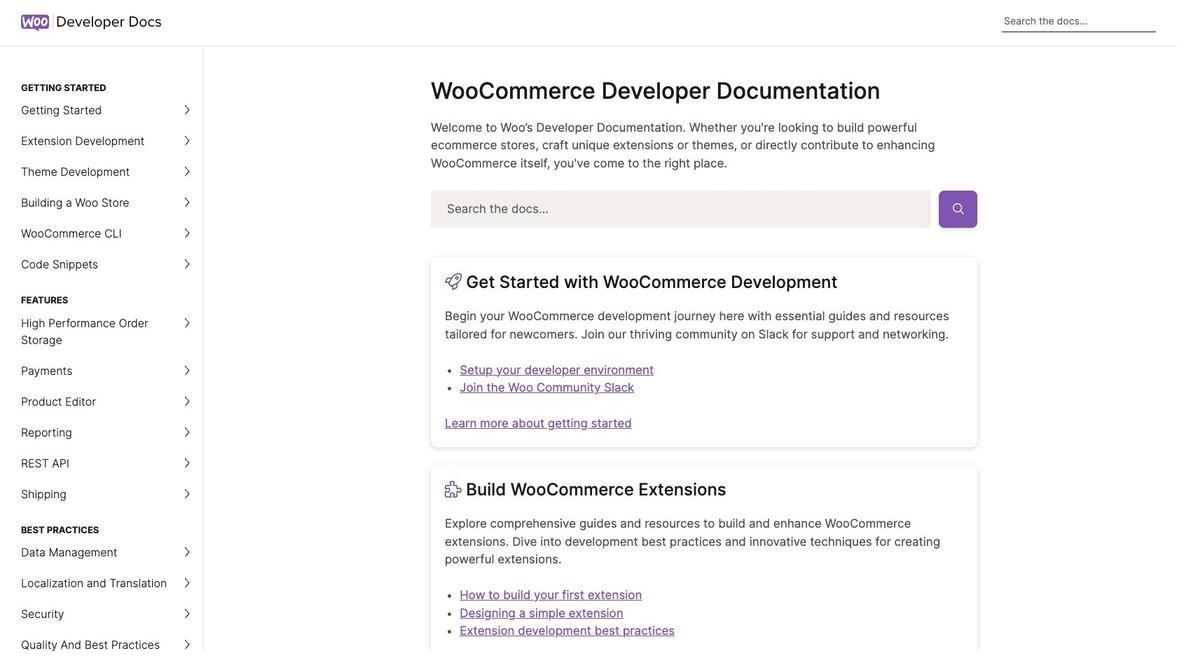 Task type: locate. For each thing, give the bounding box(es) containing it.
2 light image from the top
[[445, 481, 462, 498]]

0 vertical spatial none search field
[[1002, 10, 1156, 32]]

0 vertical spatial light image
[[445, 273, 462, 290]]

1 horizontal spatial none search field
[[1002, 10, 1156, 32]]

1 vertical spatial light image
[[445, 481, 462, 498]]

none search field search the docs…
[[431, 190, 978, 227]]

1 vertical spatial none search field
[[431, 190, 978, 227]]

light image
[[445, 273, 462, 290], [445, 481, 462, 498]]

None search field
[[1002, 10, 1156, 32], [431, 190, 978, 227]]

Search the docs… search field
[[431, 190, 932, 227]]

search search field
[[1002, 10, 1156, 32]]

0 horizontal spatial none search field
[[431, 190, 978, 227]]



Task type: describe. For each thing, give the bounding box(es) containing it.
1 light image from the top
[[445, 273, 462, 290]]

none search field search
[[1002, 10, 1156, 32]]



Task type: vqa. For each thing, say whether or not it's contained in the screenshot.
"our" on the right bottom of page
no



